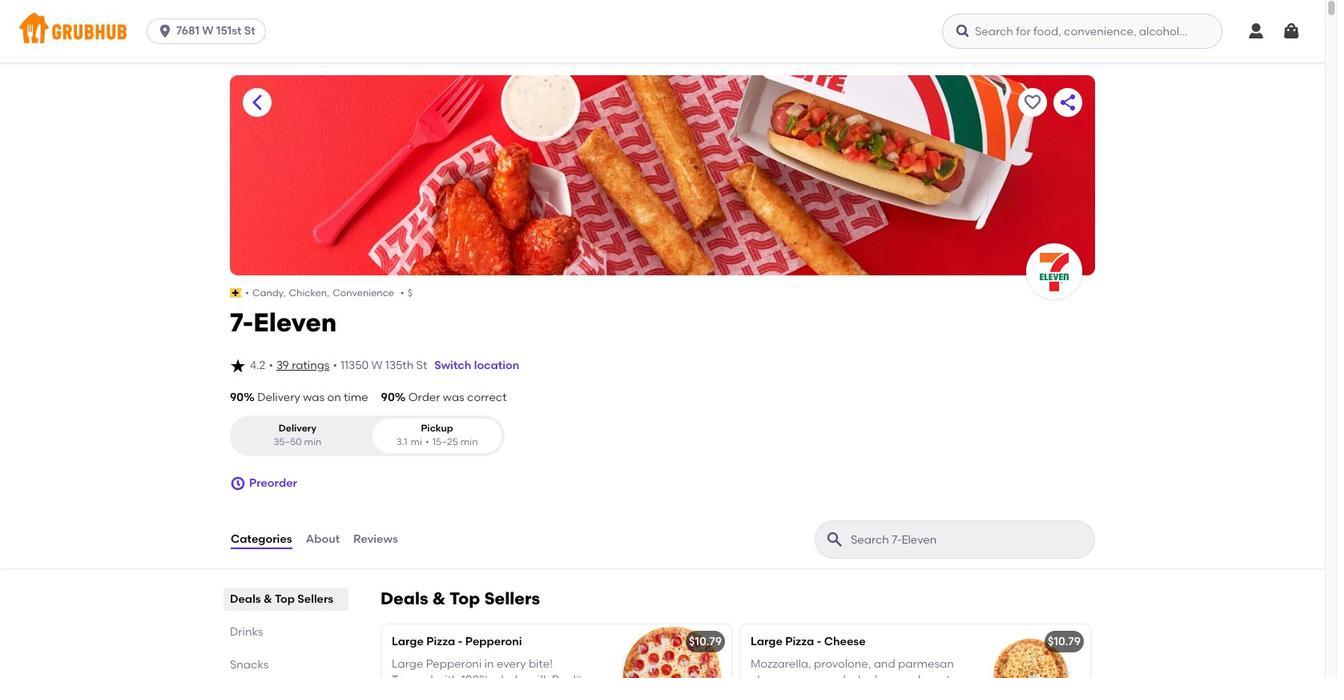 Task type: describe. For each thing, give the bounding box(es) containing it.
1 horizontal spatial &
[[433, 589, 446, 609]]

• left 39
[[269, 359, 273, 373]]

st inside button
[[244, 24, 255, 38]]

whole
[[492, 674, 525, 679]]

pickup
[[421, 423, 453, 434]]

• 11350 w 135th st switch location
[[333, 359, 520, 373]]

svg image inside preorder button
[[230, 476, 246, 492]]

min inside delivery 35–50 min
[[304, 437, 322, 448]]

drinks
[[230, 626, 263, 639]]

pizza for provolone,
[[786, 635, 815, 649]]

large pepperoni in every bite! topped with 100% whole milk real
[[392, 658, 582, 679]]

large pizza - cheese image
[[971, 625, 1091, 679]]

on inside mozzarella, provolone, and parmesan cheeses on a parbaked sauced crust
[[798, 674, 812, 679]]

large pizza - cheese
[[751, 635, 866, 649]]

large for large pizza - cheese
[[751, 635, 783, 649]]

7681 w 151st st
[[176, 24, 255, 38]]

$10.79 for mozzarella, provolone, and parmesan cheeses on a parbaked sauced crust
[[1049, 635, 1081, 649]]

35–50
[[274, 437, 302, 448]]

4.2 • 39 ratings
[[250, 359, 330, 373]]

was for delivery
[[303, 391, 325, 405]]

sauced
[[881, 674, 921, 679]]

switch
[[435, 359, 472, 373]]

switch location button
[[427, 349, 527, 384]]

large pizza - pepperoni image
[[612, 625, 732, 679]]

90 for delivery was on time
[[230, 391, 244, 405]]

$10.79 for large pepperoni in every bite! topped with 100% whole milk real
[[689, 635, 722, 649]]

0 horizontal spatial sellers
[[298, 593, 334, 607]]

share icon image
[[1059, 93, 1078, 112]]

time
[[344, 391, 368, 405]]

pizza for pepperoni
[[427, 635, 455, 649]]

reviews button
[[353, 511, 399, 569]]

1 horizontal spatial top
[[450, 589, 480, 609]]

reviews
[[354, 533, 398, 546]]

15–25
[[433, 437, 458, 448]]

11350
[[341, 359, 369, 373]]

1 vertical spatial st
[[416, 359, 427, 373]]

100%
[[462, 674, 490, 679]]

preorder
[[249, 477, 297, 490]]

large for large pepperoni in every bite! topped with 100% whole milk real
[[392, 658, 423, 672]]

1 horizontal spatial svg image
[[1283, 22, 1302, 41]]

caret left icon image
[[248, 93, 267, 112]]

7-eleven
[[230, 307, 337, 339]]

- for cheese
[[817, 635, 822, 649]]

order was correct
[[409, 391, 507, 405]]

• candy, chicken, convenience • $
[[245, 288, 413, 299]]

min inside 'pickup 3.1 mi • 15–25 min'
[[461, 437, 478, 448]]

delivery was on time
[[257, 391, 368, 405]]

delivery for 35–50
[[279, 423, 317, 434]]

w inside button
[[202, 24, 214, 38]]

parbaked
[[825, 674, 878, 679]]

0 horizontal spatial deals
[[230, 593, 261, 607]]

7681 w 151st st button
[[147, 18, 272, 44]]

categories button
[[230, 511, 293, 569]]

- for pepperoni
[[458, 635, 463, 649]]

provolone,
[[814, 658, 872, 672]]

a
[[815, 674, 822, 679]]

Search for food, convenience, alcohol... search field
[[943, 14, 1223, 49]]

eleven
[[253, 307, 337, 339]]

pepperoni inside large pepperoni in every bite! topped with 100% whole milk real
[[426, 658, 482, 672]]



Task type: vqa. For each thing, say whether or not it's contained in the screenshot.
SHAKES "image"
no



Task type: locate. For each thing, give the bounding box(es) containing it.
order
[[409, 391, 440, 405]]

0 horizontal spatial w
[[202, 24, 214, 38]]

pepperoni up "with"
[[426, 658, 482, 672]]

• inside 'pickup 3.1 mi • 15–25 min'
[[426, 437, 429, 448]]

7-
[[230, 307, 253, 339]]

& down categories button on the left bottom of page
[[264, 593, 272, 607]]

1 vertical spatial w
[[371, 359, 383, 373]]

every
[[497, 658, 526, 672]]

1 90 from the left
[[230, 391, 244, 405]]

w right 7681
[[202, 24, 214, 38]]

about button
[[305, 511, 341, 569]]

90 for order was correct
[[381, 391, 395, 405]]

1 pizza from the left
[[427, 635, 455, 649]]

mi
[[411, 437, 422, 448]]

0 horizontal spatial st
[[244, 24, 255, 38]]

2 was from the left
[[443, 391, 465, 405]]

2 - from the left
[[817, 635, 822, 649]]

0 horizontal spatial &
[[264, 593, 272, 607]]

chicken,
[[289, 288, 330, 299]]

1 horizontal spatial sellers
[[485, 589, 540, 609]]

1 horizontal spatial on
[[798, 674, 812, 679]]

0 vertical spatial w
[[202, 24, 214, 38]]

39
[[276, 359, 289, 373]]

large
[[392, 635, 424, 649], [751, 635, 783, 649], [392, 658, 423, 672]]

deals up drinks at the bottom left of the page
[[230, 593, 261, 607]]

svg image
[[1283, 22, 1302, 41], [157, 23, 173, 39]]

deals down reviews button
[[381, 589, 429, 609]]

0 horizontal spatial 90
[[230, 391, 244, 405]]

• right the "subscription pass" icon
[[245, 288, 249, 299]]

delivery up 35–50
[[279, 423, 317, 434]]

top down categories button on the left bottom of page
[[275, 593, 295, 607]]

and
[[874, 658, 896, 672]]

svg image inside 7681 w 151st st button
[[157, 23, 173, 39]]

2 90 from the left
[[381, 391, 395, 405]]

0 horizontal spatial pizza
[[427, 635, 455, 649]]

snacks
[[230, 659, 269, 672]]

deals & top sellers up drinks at the bottom left of the page
[[230, 593, 334, 607]]

1 horizontal spatial was
[[443, 391, 465, 405]]

save this restaurant button
[[1019, 88, 1048, 117]]

pizza up "with"
[[427, 635, 455, 649]]

on left time
[[327, 391, 341, 405]]

topped
[[392, 674, 433, 679]]

min
[[304, 437, 322, 448], [461, 437, 478, 448]]

about
[[306, 533, 340, 546]]

1 horizontal spatial 90
[[381, 391, 395, 405]]

crust
[[924, 674, 951, 679]]

0 vertical spatial delivery
[[257, 391, 300, 405]]

7681
[[176, 24, 199, 38]]

-
[[458, 635, 463, 649], [817, 635, 822, 649]]

with
[[436, 674, 459, 679]]

top
[[450, 589, 480, 609], [275, 593, 295, 607]]

•
[[245, 288, 249, 299], [401, 288, 405, 299], [269, 359, 273, 373], [333, 359, 337, 373], [426, 437, 429, 448]]

1 vertical spatial pepperoni
[[426, 658, 482, 672]]

in
[[485, 658, 494, 672]]

pizza up the mozzarella,
[[786, 635, 815, 649]]

pepperoni up in
[[466, 635, 522, 649]]

save this restaurant image
[[1024, 93, 1043, 112]]

candy,
[[252, 288, 286, 299]]

large inside large pepperoni in every bite! topped with 100% whole milk real
[[392, 658, 423, 672]]

deals & top sellers up large pizza - pepperoni
[[381, 589, 540, 609]]

st
[[244, 24, 255, 38], [416, 359, 427, 373]]

1 min from the left
[[304, 437, 322, 448]]

Search 7-Eleven search field
[[850, 533, 1090, 548]]

$10.79
[[689, 635, 722, 649], [1049, 635, 1081, 649]]

& up large pizza - pepperoni
[[433, 589, 446, 609]]

was down ratings at the left bottom
[[303, 391, 325, 405]]

4.2
[[250, 359, 266, 373]]

1 horizontal spatial deals & top sellers
[[381, 589, 540, 609]]

delivery down 39
[[257, 391, 300, 405]]

location
[[474, 359, 520, 373]]

1 horizontal spatial $10.79
[[1049, 635, 1081, 649]]

option group
[[230, 416, 505, 457]]

st right 135th
[[416, 359, 427, 373]]

1 $10.79 from the left
[[689, 635, 722, 649]]

• left the "$"
[[401, 288, 405, 299]]

correct
[[467, 391, 507, 405]]

pepperoni
[[466, 635, 522, 649], [426, 658, 482, 672]]

0 horizontal spatial top
[[275, 593, 295, 607]]

pickup 3.1 mi • 15–25 min
[[397, 423, 478, 448]]

0 vertical spatial on
[[327, 391, 341, 405]]

135th
[[385, 359, 414, 373]]

0 vertical spatial pepperoni
[[466, 635, 522, 649]]

1 - from the left
[[458, 635, 463, 649]]

- left cheese
[[817, 635, 822, 649]]

0 horizontal spatial was
[[303, 391, 325, 405]]

$
[[408, 288, 413, 299]]

delivery 35–50 min
[[274, 423, 322, 448]]

subscription pass image
[[230, 289, 242, 298]]

delivery
[[257, 391, 300, 405], [279, 423, 317, 434]]

1 horizontal spatial w
[[371, 359, 383, 373]]

sellers up every
[[485, 589, 540, 609]]

parmesan
[[899, 658, 954, 672]]

ratings
[[292, 359, 330, 373]]

option group containing delivery 35–50 min
[[230, 416, 505, 457]]

- up "with"
[[458, 635, 463, 649]]

convenience
[[333, 288, 394, 299]]

• left the 11350
[[333, 359, 337, 373]]

was for order
[[443, 391, 465, 405]]

1 horizontal spatial st
[[416, 359, 427, 373]]

0 horizontal spatial $10.79
[[689, 635, 722, 649]]

min right 15–25
[[461, 437, 478, 448]]

was
[[303, 391, 325, 405], [443, 391, 465, 405]]

2 min from the left
[[461, 437, 478, 448]]

mozzarella, provolone, and parmesan cheeses on a parbaked sauced crust
[[751, 658, 954, 679]]

1 horizontal spatial -
[[817, 635, 822, 649]]

90
[[230, 391, 244, 405], [381, 391, 395, 405]]

deals & top sellers
[[381, 589, 540, 609], [230, 593, 334, 607]]

w right the 11350
[[371, 359, 383, 373]]

cheeses
[[751, 674, 795, 679]]

preorder button
[[230, 469, 297, 498]]

3.1
[[397, 437, 408, 448]]

0 horizontal spatial min
[[304, 437, 322, 448]]

categories
[[231, 533, 292, 546]]

cheese
[[825, 635, 866, 649]]

sellers
[[485, 589, 540, 609], [298, 593, 334, 607]]

st right 151st on the top left of the page
[[244, 24, 255, 38]]

2 pizza from the left
[[786, 635, 815, 649]]

1 vertical spatial on
[[798, 674, 812, 679]]

0 horizontal spatial deals & top sellers
[[230, 593, 334, 607]]

large pizza - pepperoni
[[392, 635, 522, 649]]

delivery inside delivery 35–50 min
[[279, 423, 317, 434]]

1 horizontal spatial min
[[461, 437, 478, 448]]

main navigation navigation
[[0, 0, 1326, 63]]

0 horizontal spatial on
[[327, 391, 341, 405]]

magnifying glass icon image
[[826, 530, 845, 550]]

151st
[[216, 24, 242, 38]]

bite!
[[529, 658, 553, 672]]

1 was from the left
[[303, 391, 325, 405]]

sellers down about "button"
[[298, 593, 334, 607]]

1 vertical spatial delivery
[[279, 423, 317, 434]]

pizza
[[427, 635, 455, 649], [786, 635, 815, 649]]

top up large pizza - pepperoni
[[450, 589, 480, 609]]

0 horizontal spatial svg image
[[157, 23, 173, 39]]

0 horizontal spatial -
[[458, 635, 463, 649]]

large for large pizza - pepperoni
[[392, 635, 424, 649]]

2 $10.79 from the left
[[1049, 635, 1081, 649]]

w
[[202, 24, 214, 38], [371, 359, 383, 373]]

• right mi
[[426, 437, 429, 448]]

&
[[433, 589, 446, 609], [264, 593, 272, 607]]

on
[[327, 391, 341, 405], [798, 674, 812, 679]]

delivery for was
[[257, 391, 300, 405]]

1 horizontal spatial deals
[[381, 589, 429, 609]]

mozzarella,
[[751, 658, 812, 672]]

svg image
[[1247, 22, 1266, 41], [955, 23, 972, 39], [230, 358, 246, 374], [230, 476, 246, 492]]

milk
[[527, 674, 549, 679]]

on left a
[[798, 674, 812, 679]]

0 vertical spatial st
[[244, 24, 255, 38]]

was right "order"
[[443, 391, 465, 405]]

min right 35–50
[[304, 437, 322, 448]]

1 horizontal spatial pizza
[[786, 635, 815, 649]]

deals
[[381, 589, 429, 609], [230, 593, 261, 607]]



